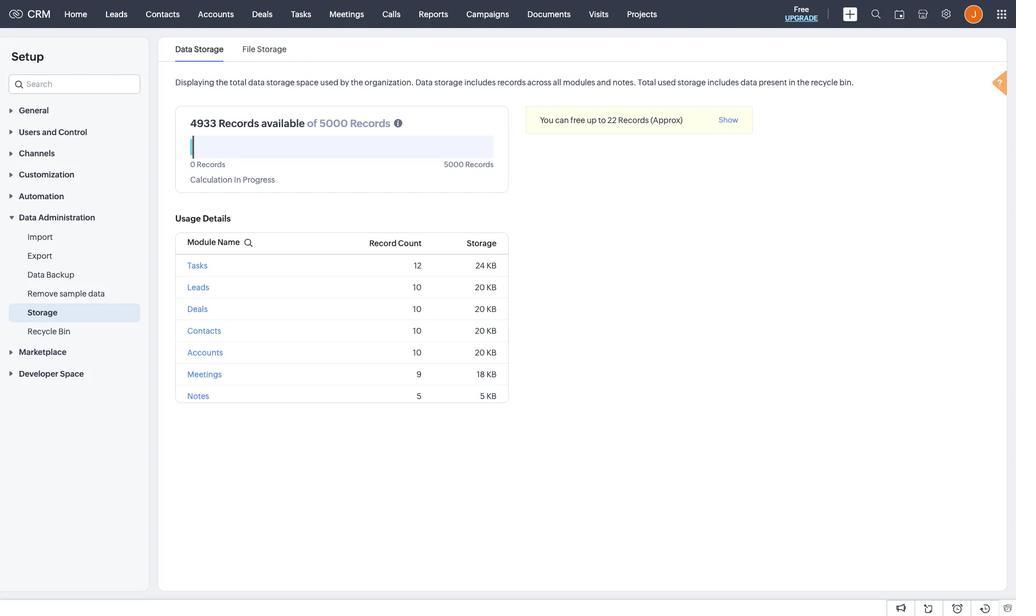 Task type: locate. For each thing, give the bounding box(es) containing it.
bin.
[[840, 78, 855, 87]]

data left present
[[741, 78, 758, 87]]

0 horizontal spatial includes
[[465, 78, 496, 87]]

1 horizontal spatial used
[[658, 78, 676, 87]]

space
[[297, 78, 319, 87]]

1 horizontal spatial contacts
[[187, 327, 221, 336]]

0 horizontal spatial deals
[[187, 305, 208, 314]]

includes up show on the right of the page
[[708, 78, 740, 87]]

10
[[413, 283, 422, 293], [413, 305, 422, 314], [413, 327, 422, 336], [413, 349, 422, 358]]

1 20 kb from the top
[[475, 283, 497, 293]]

20 for contacts
[[475, 327, 485, 336]]

1 horizontal spatial data
[[248, 78, 265, 87]]

1 vertical spatial leads
[[187, 283, 209, 293]]

storage down the accounts link
[[194, 45, 224, 54]]

calendar image
[[895, 9, 905, 19]]

module name
[[187, 238, 240, 247]]

2 storage from the left
[[435, 78, 463, 87]]

kb for notes
[[487, 392, 497, 401]]

1 horizontal spatial storage
[[435, 78, 463, 87]]

0 horizontal spatial and
[[42, 128, 57, 137]]

2 horizontal spatial storage
[[678, 78, 706, 87]]

you can free up to 22 records (approx)
[[541, 116, 683, 125]]

users and control button
[[0, 121, 149, 143]]

data right total
[[248, 78, 265, 87]]

1 vertical spatial meetings
[[187, 370, 222, 380]]

5 for 5
[[417, 392, 422, 401]]

data right the sample
[[88, 289, 105, 299]]

data for data administration
[[19, 213, 37, 222]]

calculation
[[190, 176, 233, 185]]

accounts up notes
[[187, 349, 223, 358]]

2 used from the left
[[658, 78, 676, 87]]

4 kb from the top
[[487, 327, 497, 336]]

0 horizontal spatial storage
[[267, 78, 295, 87]]

file storage link
[[243, 45, 287, 54]]

0 horizontal spatial leads
[[106, 9, 128, 19]]

kb for deals
[[487, 305, 497, 314]]

data up the displaying
[[175, 45, 193, 54]]

campaigns
[[467, 9, 509, 19]]

data
[[248, 78, 265, 87], [741, 78, 758, 87], [88, 289, 105, 299]]

setup
[[11, 50, 44, 63]]

10 for contacts
[[413, 327, 422, 336]]

organization.
[[365, 78, 414, 87]]

0 horizontal spatial tasks
[[187, 262, 208, 271]]

1 used from the left
[[320, 78, 339, 87]]

2 kb from the top
[[487, 283, 497, 293]]

storage
[[194, 45, 224, 54], [257, 45, 287, 54], [467, 239, 497, 248], [28, 308, 58, 318]]

1 vertical spatial contacts
[[187, 327, 221, 336]]

administration
[[38, 213, 95, 222]]

0 vertical spatial deals
[[252, 9, 273, 19]]

loading image
[[990, 69, 1013, 100]]

usage details
[[175, 214, 231, 224]]

1 horizontal spatial the
[[351, 78, 363, 87]]

records for 5000 records
[[466, 160, 494, 169]]

4 10 from the top
[[413, 349, 422, 358]]

kb for accounts
[[487, 349, 497, 358]]

7 kb from the top
[[487, 392, 497, 401]]

2 20 from the top
[[475, 305, 485, 314]]

meetings left calls link
[[330, 9, 364, 19]]

2 horizontal spatial the
[[798, 78, 810, 87]]

meetings link
[[321, 0, 374, 28]]

the right in
[[798, 78, 810, 87]]

0 vertical spatial tasks
[[291, 9, 311, 19]]

1 20 from the top
[[475, 283, 485, 293]]

storage down remove
[[28, 308, 58, 318]]

2 horizontal spatial data
[[741, 78, 758, 87]]

22
[[608, 116, 617, 125]]

0 horizontal spatial used
[[320, 78, 339, 87]]

1 10 from the top
[[413, 283, 422, 293]]

3 storage from the left
[[678, 78, 706, 87]]

the right the by
[[351, 78, 363, 87]]

0 horizontal spatial 5000
[[320, 118, 348, 130]]

None field
[[9, 75, 140, 94]]

deals link
[[243, 0, 282, 28]]

1 horizontal spatial includes
[[708, 78, 740, 87]]

records
[[619, 116, 649, 125], [219, 118, 259, 130], [350, 118, 391, 130], [197, 160, 225, 169], [466, 160, 494, 169]]

the
[[216, 78, 228, 87], [351, 78, 363, 87], [798, 78, 810, 87]]

20
[[475, 283, 485, 293], [475, 305, 485, 314], [475, 327, 485, 336], [475, 349, 485, 358]]

0 horizontal spatial meetings
[[187, 370, 222, 380]]

1 5 from the left
[[417, 392, 422, 401]]

sample
[[60, 289, 87, 299]]

notes.
[[613, 78, 637, 87]]

20 kb for deals
[[475, 305, 497, 314]]

20 kb for leads
[[475, 283, 497, 293]]

developer space
[[19, 370, 84, 379]]

20 for leads
[[475, 283, 485, 293]]

1 vertical spatial and
[[42, 128, 57, 137]]

1 horizontal spatial leads
[[187, 283, 209, 293]]

storage
[[267, 78, 295, 87], [435, 78, 463, 87], [678, 78, 706, 87]]

tasks
[[291, 9, 311, 19], [187, 262, 208, 271]]

of
[[307, 118, 318, 130]]

accounts up data storage link
[[198, 9, 234, 19]]

marketplace
[[19, 348, 67, 357]]

3 kb from the top
[[487, 305, 497, 314]]

show
[[719, 116, 739, 124]]

10 for accounts
[[413, 349, 422, 358]]

leads down module
[[187, 283, 209, 293]]

4 20 kb from the top
[[475, 349, 497, 358]]

5 kb
[[480, 392, 497, 401]]

and right the users at the left of page
[[42, 128, 57, 137]]

(approx)
[[651, 116, 683, 125]]

1 includes from the left
[[465, 78, 496, 87]]

1 horizontal spatial deals
[[252, 9, 273, 19]]

storage link
[[28, 307, 58, 319]]

developer
[[19, 370, 58, 379]]

2 the from the left
[[351, 78, 363, 87]]

6 kb from the top
[[487, 370, 497, 380]]

10 for deals
[[413, 305, 422, 314]]

1 horizontal spatial meetings
[[330, 9, 364, 19]]

data storage
[[175, 45, 224, 54]]

used right total
[[658, 78, 676, 87]]

campaigns link
[[458, 0, 519, 28]]

0 vertical spatial meetings
[[330, 9, 364, 19]]

leads
[[106, 9, 128, 19], [187, 283, 209, 293]]

1 kb from the top
[[487, 262, 497, 271]]

3 20 from the top
[[475, 327, 485, 336]]

kb for leads
[[487, 283, 497, 293]]

2 20 kb from the top
[[475, 305, 497, 314]]

1 horizontal spatial 5
[[480, 392, 485, 401]]

data up import at the top left of page
[[19, 213, 37, 222]]

meetings up notes
[[187, 370, 222, 380]]

2 5 from the left
[[480, 392, 485, 401]]

24
[[476, 262, 485, 271]]

deals
[[252, 9, 273, 19], [187, 305, 208, 314]]

3 10 from the top
[[413, 327, 422, 336]]

accounts
[[198, 9, 234, 19], [187, 349, 223, 358]]

data down the export link
[[28, 271, 45, 280]]

2 10 from the top
[[413, 305, 422, 314]]

visits
[[590, 9, 609, 19]]

control
[[58, 128, 87, 137]]

bin
[[58, 327, 70, 337]]

5 down 18
[[480, 392, 485, 401]]

used
[[320, 78, 339, 87], [658, 78, 676, 87]]

used left the by
[[320, 78, 339, 87]]

visits link
[[580, 0, 618, 28]]

and left 'notes.'
[[597, 78, 612, 87]]

data backup link
[[28, 269, 74, 281]]

meetings
[[330, 9, 364, 19], [187, 370, 222, 380]]

marketplace button
[[0, 342, 149, 363]]

records for 0 records
[[197, 160, 225, 169]]

18
[[477, 370, 485, 380]]

1 horizontal spatial 5000
[[444, 160, 464, 169]]

20 for deals
[[475, 305, 485, 314]]

search image
[[872, 9, 882, 19]]

5 down 9
[[417, 392, 422, 401]]

data inside region
[[28, 271, 45, 280]]

crm link
[[9, 8, 51, 20]]

and inside dropdown button
[[42, 128, 57, 137]]

0 vertical spatial accounts
[[198, 9, 234, 19]]

tasks right deals link
[[291, 9, 311, 19]]

customization button
[[0, 164, 149, 185]]

data inside dropdown button
[[19, 213, 37, 222]]

space
[[60, 370, 84, 379]]

contacts
[[146, 9, 180, 19], [187, 327, 221, 336]]

1 vertical spatial tasks
[[187, 262, 208, 271]]

4 20 from the top
[[475, 349, 485, 358]]

kb
[[487, 262, 497, 271], [487, 283, 497, 293], [487, 305, 497, 314], [487, 327, 497, 336], [487, 349, 497, 358], [487, 370, 497, 380], [487, 392, 497, 401]]

recycle
[[812, 78, 839, 87]]

leads right home
[[106, 9, 128, 19]]

total
[[230, 78, 247, 87]]

includes left records
[[465, 78, 496, 87]]

0 horizontal spatial data
[[88, 289, 105, 299]]

3 20 kb from the top
[[475, 327, 497, 336]]

5 kb from the top
[[487, 349, 497, 358]]

free
[[571, 116, 586, 125]]

file storage
[[243, 45, 287, 54]]

0 vertical spatial and
[[597, 78, 612, 87]]

the left total
[[216, 78, 228, 87]]

tasks down module
[[187, 262, 208, 271]]

data administration region
[[0, 228, 149, 342]]

4933
[[190, 118, 217, 130]]

0 vertical spatial contacts
[[146, 9, 180, 19]]

0 horizontal spatial the
[[216, 78, 228, 87]]

free
[[795, 5, 810, 14]]

all
[[553, 78, 562, 87]]

5
[[417, 392, 422, 401], [480, 392, 485, 401]]

create menu element
[[837, 0, 865, 28]]

3 the from the left
[[798, 78, 810, 87]]

kb for tasks
[[487, 262, 497, 271]]

0 horizontal spatial 5
[[417, 392, 422, 401]]

search element
[[865, 0, 888, 28]]

usage
[[175, 214, 201, 224]]

projects link
[[618, 0, 667, 28]]



Task type: describe. For each thing, give the bounding box(es) containing it.
users and control
[[19, 128, 87, 137]]

storage inside data administration region
[[28, 308, 58, 318]]

import
[[28, 233, 53, 242]]

export link
[[28, 251, 52, 262]]

20 for accounts
[[475, 349, 485, 358]]

users
[[19, 128, 40, 137]]

data for data backup
[[28, 271, 45, 280]]

general
[[19, 106, 49, 115]]

storage right "file"
[[257, 45, 287, 54]]

modules
[[563, 78, 596, 87]]

by
[[340, 78, 349, 87]]

profile element
[[958, 0, 990, 28]]

record count
[[370, 239, 422, 248]]

data inside region
[[88, 289, 105, 299]]

reports
[[419, 9, 448, 19]]

export
[[28, 252, 52, 261]]

calls link
[[374, 0, 410, 28]]

1 vertical spatial 5000
[[444, 160, 464, 169]]

0 vertical spatial 5000
[[320, 118, 348, 130]]

notes
[[187, 392, 209, 401]]

crm
[[28, 8, 51, 20]]

channels button
[[0, 143, 149, 164]]

calculation in progress
[[190, 176, 275, 185]]

projects
[[627, 9, 658, 19]]

total
[[638, 78, 657, 87]]

0 horizontal spatial contacts
[[146, 9, 180, 19]]

data for data storage
[[175, 45, 193, 54]]

12
[[414, 262, 422, 271]]

across
[[528, 78, 552, 87]]

0 vertical spatial leads
[[106, 9, 128, 19]]

accounts link
[[189, 0, 243, 28]]

5000 records
[[444, 160, 494, 169]]

details
[[203, 214, 231, 224]]

24 kb
[[476, 262, 497, 271]]

1 vertical spatial accounts
[[187, 349, 223, 358]]

in
[[234, 176, 241, 185]]

module
[[187, 238, 216, 247]]

recycle
[[28, 327, 57, 337]]

storage up 24
[[467, 239, 497, 248]]

contacts link
[[137, 0, 189, 28]]

leads link
[[96, 0, 137, 28]]

general button
[[0, 100, 149, 121]]

developer space button
[[0, 363, 149, 384]]

displaying
[[175, 78, 214, 87]]

name
[[218, 238, 240, 247]]

home
[[65, 9, 87, 19]]

you
[[541, 116, 554, 125]]

1 the from the left
[[216, 78, 228, 87]]

channels
[[19, 149, 55, 158]]

4933 records available of 5000 records
[[190, 118, 391, 130]]

remove sample data
[[28, 289, 105, 299]]

Search text field
[[9, 75, 140, 93]]

0 records
[[190, 160, 225, 169]]

data storage link
[[175, 45, 224, 54]]

count
[[398, 239, 422, 248]]

recycle bin link
[[28, 326, 70, 338]]

1 vertical spatial deals
[[187, 305, 208, 314]]

10 for leads
[[413, 283, 422, 293]]

5 for 5 kb
[[480, 392, 485, 401]]

documents
[[528, 9, 571, 19]]

records for 4933 records available of 5000 records
[[219, 118, 259, 130]]

remove sample data link
[[28, 288, 105, 300]]

can
[[556, 116, 569, 125]]

recycle bin
[[28, 327, 70, 337]]

documents link
[[519, 0, 580, 28]]

record
[[370, 239, 397, 248]]

reports link
[[410, 0, 458, 28]]

in
[[789, 78, 796, 87]]

import link
[[28, 232, 53, 243]]

create menu image
[[844, 7, 858, 21]]

present
[[759, 78, 788, 87]]

kb for contacts
[[487, 327, 497, 336]]

data right 'organization.'
[[416, 78, 433, 87]]

20 kb for contacts
[[475, 327, 497, 336]]

2 includes from the left
[[708, 78, 740, 87]]

data backup
[[28, 271, 74, 280]]

tasks link
[[282, 0, 321, 28]]

up
[[587, 116, 597, 125]]

1 horizontal spatial and
[[597, 78, 612, 87]]

backup
[[46, 271, 74, 280]]

profile image
[[965, 5, 984, 23]]

to
[[599, 116, 606, 125]]

calls
[[383, 9, 401, 19]]

data administration button
[[0, 207, 149, 228]]

automation button
[[0, 185, 149, 207]]

20 kb for accounts
[[475, 349, 497, 358]]

progress
[[243, 176, 275, 185]]

automation
[[19, 192, 64, 201]]

file
[[243, 45, 256, 54]]

available
[[262, 118, 305, 130]]

kb for meetings
[[487, 370, 497, 380]]

home link
[[55, 0, 96, 28]]

0
[[190, 160, 195, 169]]

1 horizontal spatial tasks
[[291, 9, 311, 19]]

remove
[[28, 289, 58, 299]]

9
[[417, 370, 422, 380]]

1 storage from the left
[[267, 78, 295, 87]]



Task type: vqa. For each thing, say whether or not it's contained in the screenshot.


